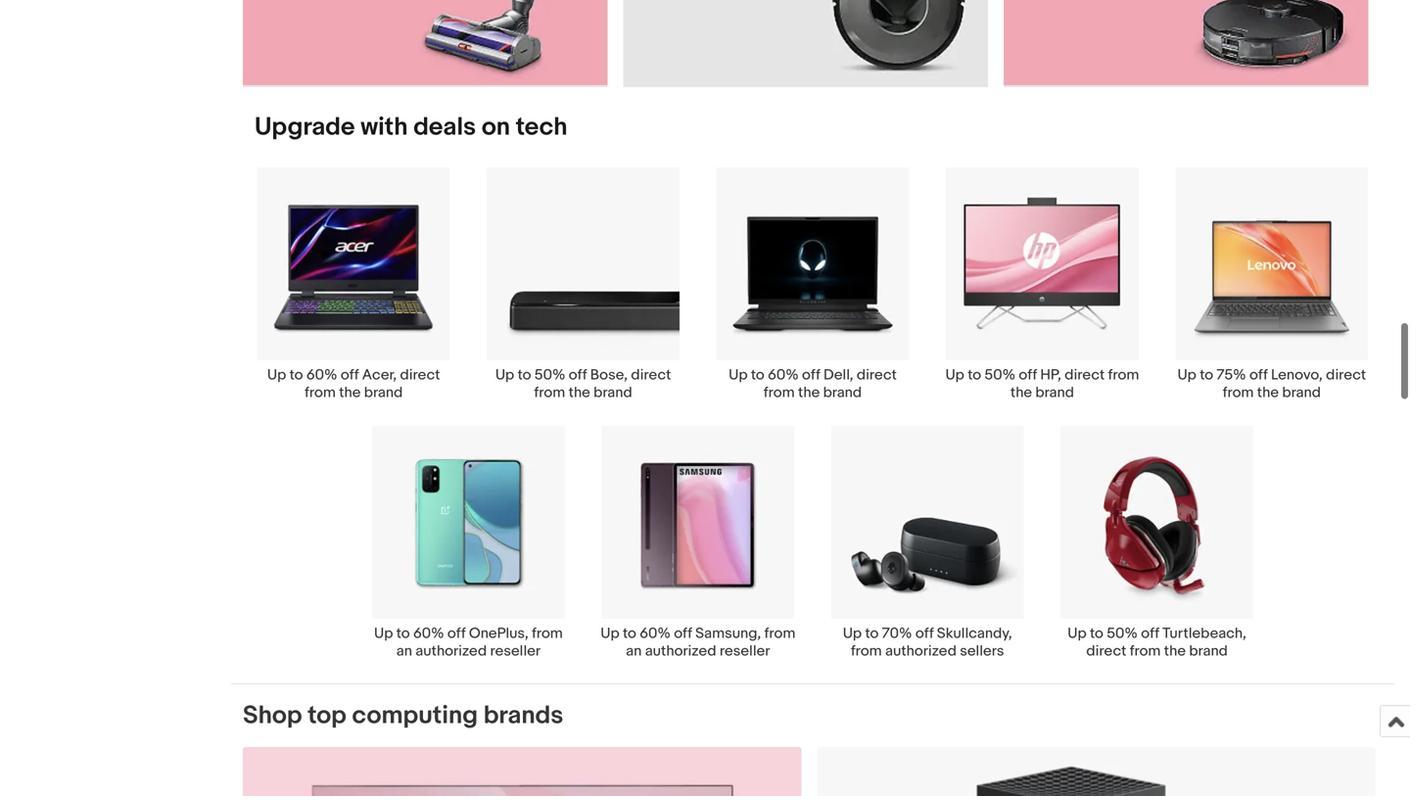 Task type: locate. For each thing, give the bounding box(es) containing it.
1 horizontal spatial reseller
[[720, 642, 770, 660]]

up for up to 70% off skullcandy, from authorized sellers
[[843, 625, 862, 642]]

up for up to 50% off turtlebeach, direct from the brand
[[1068, 625, 1087, 642]]

0 horizontal spatial authorized
[[416, 642, 487, 660]]

off inside the up to 75% off lenovo, direct from the brand
[[1250, 366, 1268, 384]]

1 horizontal spatial none text field
[[623, 0, 988, 86]]

brand inside 'up to 50% off turtlebeach, direct from the brand'
[[1189, 642, 1228, 660]]

60% left samsung,
[[640, 625, 671, 642]]

up to 70% off skullcandy, from authorized sellers
[[843, 625, 1012, 660]]

from for up to 50% off turtlebeach, direct from the brand
[[1130, 642, 1161, 660]]

1 reseller from the left
[[490, 642, 541, 660]]

up for up to 60% off dell, direct from the brand
[[729, 366, 748, 384]]

2 reseller from the left
[[720, 642, 770, 660]]

1 horizontal spatial authorized
[[645, 642, 717, 660]]

up to 50% off hp, direct from the brand link
[[928, 167, 1157, 402]]

computing
[[352, 701, 478, 731]]

an inside 'up to 60% off samsung, from an authorized reseller'
[[626, 642, 642, 660]]

up inside the "up to 60% off oneplus, from an authorized reseller"
[[374, 625, 393, 642]]

brand for hp,
[[1036, 384, 1074, 402]]

1 none text field from the left
[[243, 0, 608, 86]]

reseller
[[490, 642, 541, 660], [720, 642, 770, 660]]

the head of a dyson cyclone v10 animal cordless vacuum against a pink background. image
[[243, 0, 608, 85]]

off for lenovo,
[[1250, 366, 1268, 384]]

60% for oneplus,
[[413, 625, 444, 642]]

50% left hp,
[[985, 366, 1016, 384]]

60% for acer,
[[306, 366, 337, 384]]

turtlebeach,
[[1163, 625, 1247, 642]]

off left the turtlebeach,
[[1141, 625, 1160, 642]]

off left "dell," on the top right of page
[[802, 366, 820, 384]]

an up shop top computing brands
[[396, 642, 412, 660]]

up inside up to 50% off hp, direct from the brand
[[946, 366, 965, 384]]

dell,
[[824, 366, 854, 384]]

brand
[[364, 384, 403, 402], [594, 384, 632, 402], [823, 384, 862, 402], [1036, 384, 1074, 402], [1283, 384, 1321, 402], [1189, 642, 1228, 660]]

to inside 'up to 50% off turtlebeach, direct from the brand'
[[1090, 625, 1104, 642]]

off left oneplus,
[[448, 625, 466, 642]]

from left "dell," on the top right of page
[[764, 384, 795, 402]]

off right '70%'
[[916, 625, 934, 642]]

2 none text field from the left
[[623, 0, 988, 86]]

the
[[339, 384, 361, 402], [569, 384, 590, 402], [798, 384, 820, 402], [1011, 384, 1032, 402], [1257, 384, 1279, 402], [1164, 642, 1186, 660]]

to inside up to 60% off acer, direct from the brand
[[290, 366, 303, 384]]

off left bose,
[[569, 366, 587, 384]]

to for up to 50% off bose, direct from the brand
[[518, 366, 531, 384]]

to
[[290, 366, 303, 384], [518, 366, 531, 384], [751, 366, 765, 384], [968, 366, 982, 384], [1200, 366, 1214, 384], [396, 625, 410, 642], [623, 625, 637, 642], [865, 625, 879, 642], [1090, 625, 1104, 642]]

from left lenovo,
[[1223, 384, 1254, 402]]

from left acer,
[[305, 384, 336, 402]]

60% inside up to 60% off dell, direct from the brand
[[768, 366, 799, 384]]

off left samsung,
[[674, 625, 692, 642]]

None text field
[[243, 0, 608, 86], [623, 0, 988, 86], [1004, 0, 1369, 86]]

from inside the up to 75% off lenovo, direct from the brand
[[1223, 384, 1254, 402]]

up to 60% off oneplus, from an authorized reseller link
[[354, 425, 583, 660]]

from right hp,
[[1108, 366, 1139, 384]]

brand inside up to 60% off acer, direct from the brand
[[364, 384, 403, 402]]

tech
[[516, 112, 568, 143]]

up to 75% off lenovo, direct from the brand
[[1178, 366, 1367, 402]]

from for up to 60% off acer, direct from the brand
[[305, 384, 336, 402]]

the inside up to 50% off hp, direct from the brand
[[1011, 384, 1032, 402]]

brand inside the up to 75% off lenovo, direct from the brand
[[1283, 384, 1321, 402]]

0 horizontal spatial none text field
[[243, 0, 608, 86]]

50% inside up to 50% off bose, direct from the brand
[[535, 366, 566, 384]]

from inside up to 60% off dell, direct from the brand
[[764, 384, 795, 402]]

shop
[[243, 701, 302, 731]]

up inside up to 70% off skullcandy, from authorized sellers
[[843, 625, 862, 642]]

list
[[231, 167, 1395, 684]]

off inside 'up to 60% off samsung, from an authorized reseller'
[[674, 625, 692, 642]]

60% inside 'up to 60% off samsung, from an authorized reseller'
[[640, 625, 671, 642]]

to inside the "up to 60% off oneplus, from an authorized reseller"
[[396, 625, 410, 642]]

50%
[[535, 366, 566, 384], [985, 366, 1016, 384], [1107, 625, 1138, 642]]

off for turtlebeach,
[[1141, 625, 1160, 642]]

the inside 'up to 50% off turtlebeach, direct from the brand'
[[1164, 642, 1186, 660]]

brand inside up to 50% off hp, direct from the brand
[[1036, 384, 1074, 402]]

off inside the "up to 60% off oneplus, from an authorized reseller"
[[448, 625, 466, 642]]

up
[[267, 366, 286, 384], [495, 366, 514, 384], [729, 366, 748, 384], [946, 366, 965, 384], [1178, 366, 1197, 384], [374, 625, 393, 642], [601, 625, 620, 642], [843, 625, 862, 642], [1068, 625, 1087, 642]]

from inside the "up to 60% off oneplus, from an authorized reseller"
[[532, 625, 563, 642]]

direct for dell,
[[857, 366, 897, 384]]

authorized inside the "up to 60% off oneplus, from an authorized reseller"
[[416, 642, 487, 660]]

top
[[308, 701, 347, 731]]

up inside up to 60% off dell, direct from the brand
[[729, 366, 748, 384]]

None text field
[[243, 747, 802, 796], [817, 747, 1376, 796], [243, 747, 802, 796], [817, 747, 1376, 796]]

60% left oneplus,
[[413, 625, 444, 642]]

up inside up to 50% off bose, direct from the brand
[[495, 366, 514, 384]]

2 authorized from the left
[[645, 642, 717, 660]]

0 horizontal spatial an
[[396, 642, 412, 660]]

2 horizontal spatial none text field
[[1004, 0, 1369, 86]]

list containing up to 60% off acer, direct from the brand
[[231, 167, 1395, 684]]

from right oneplus,
[[532, 625, 563, 642]]

50% inside up to 50% off hp, direct from the brand
[[985, 366, 1016, 384]]

to for up to 50% off turtlebeach, direct from the brand
[[1090, 625, 1104, 642]]

off inside up to 60% off acer, direct from the brand
[[341, 366, 359, 384]]

up inside the up to 75% off lenovo, direct from the brand
[[1178, 366, 1197, 384]]

up inside 'up to 60% off samsung, from an authorized reseller'
[[601, 625, 620, 642]]

up to 75% off lenovo, direct from the brand link
[[1157, 167, 1387, 402]]

1 an from the left
[[396, 642, 412, 660]]

direct for lenovo,
[[1326, 366, 1367, 384]]

up to 50% off bose, direct from the brand
[[495, 366, 671, 402]]

60% left "dell," on the top right of page
[[768, 366, 799, 384]]

off
[[341, 366, 359, 384], [569, 366, 587, 384], [802, 366, 820, 384], [1019, 366, 1037, 384], [1250, 366, 1268, 384], [448, 625, 466, 642], [674, 625, 692, 642], [916, 625, 934, 642], [1141, 625, 1160, 642]]

0 horizontal spatial reseller
[[490, 642, 541, 660]]

off for hp,
[[1019, 366, 1037, 384]]

off inside up to 60% off dell, direct from the brand
[[802, 366, 820, 384]]

the inside up to 50% off bose, direct from the brand
[[569, 384, 590, 402]]

direct
[[400, 366, 440, 384], [631, 366, 671, 384], [857, 366, 897, 384], [1065, 366, 1105, 384], [1326, 366, 1367, 384], [1087, 642, 1127, 660]]

oneplus,
[[469, 625, 529, 642]]

up for up to 60% off oneplus, from an authorized reseller
[[374, 625, 393, 642]]

authorized inside 'up to 60% off samsung, from an authorized reseller'
[[645, 642, 717, 660]]

1 horizontal spatial an
[[626, 642, 642, 660]]

brands
[[484, 701, 564, 731]]

50% inside 'up to 50% off turtlebeach, direct from the brand'
[[1107, 625, 1138, 642]]

the for dell,
[[798, 384, 820, 402]]

3 authorized from the left
[[885, 642, 957, 660]]

from right samsung,
[[765, 625, 796, 642]]

3 none text field from the left
[[1004, 0, 1369, 86]]

direct inside 'up to 50% off turtlebeach, direct from the brand'
[[1087, 642, 1127, 660]]

up for up to 50% off bose, direct from the brand
[[495, 366, 514, 384]]

off inside up to 50% off hp, direct from the brand
[[1019, 366, 1037, 384]]

from inside up to 50% off bose, direct from the brand
[[534, 384, 565, 402]]

acer,
[[362, 366, 397, 384]]

off left acer,
[[341, 366, 359, 384]]

the roborock s7 maxv robot vacuum and sonic mop against a pink background. image
[[1004, 0, 1369, 85]]

direct inside up to 60% off acer, direct from the brand
[[400, 366, 440, 384]]

an
[[396, 642, 412, 660], [626, 642, 642, 660]]

up to 60% off acer, direct from the brand
[[267, 366, 440, 402]]

the inside the up to 75% off lenovo, direct from the brand
[[1257, 384, 1279, 402]]

from left the turtlebeach,
[[1130, 642, 1161, 660]]

brand inside up to 60% off dell, direct from the brand
[[823, 384, 862, 402]]

up to 60% off dell, direct from the brand link
[[698, 167, 928, 402]]

2 an from the left
[[626, 642, 642, 660]]

up to 60% off dell, direct from the brand
[[729, 366, 897, 402]]

1 horizontal spatial 50%
[[985, 366, 1016, 384]]

up to 60% off samsung, from an authorized reseller link
[[583, 425, 813, 660]]

direct inside up to 50% off hp, direct from the brand
[[1065, 366, 1105, 384]]

an inside the "up to 60% off oneplus, from an authorized reseller"
[[396, 642, 412, 660]]

reseller inside the "up to 60% off oneplus, from an authorized reseller"
[[490, 642, 541, 660]]

70%
[[882, 625, 912, 642]]

sellers
[[960, 642, 1004, 660]]

50% left the turtlebeach,
[[1107, 625, 1138, 642]]

up for up to 60% off samsung, from an authorized reseller
[[601, 625, 620, 642]]

none text field the roborock s7 maxv robot vacuum and sonic mop against a pink background.
[[1004, 0, 1369, 86]]

reseller inside 'up to 60% off samsung, from an authorized reseller'
[[720, 642, 770, 660]]

to inside up to 50% off bose, direct from the brand
[[518, 366, 531, 384]]

to inside up to 60% off dell, direct from the brand
[[751, 366, 765, 384]]

brand for lenovo,
[[1283, 384, 1321, 402]]

60% inside the "up to 60% off oneplus, from an authorized reseller"
[[413, 625, 444, 642]]

50% for bose,
[[535, 366, 566, 384]]

0 horizontal spatial 50%
[[535, 366, 566, 384]]

from inside up to 50% off hp, direct from the brand
[[1108, 366, 1139, 384]]

60%
[[306, 366, 337, 384], [768, 366, 799, 384], [413, 625, 444, 642], [640, 625, 671, 642]]

from left '70%'
[[851, 642, 882, 660]]

off left hp,
[[1019, 366, 1037, 384]]

from inside 'up to 50% off turtlebeach, direct from the brand'
[[1130, 642, 1161, 660]]

to for up to 60% off dell, direct from the brand
[[751, 366, 765, 384]]

up inside up to 60% off acer, direct from the brand
[[267, 366, 286, 384]]

direct inside up to 50% off bose, direct from the brand
[[631, 366, 671, 384]]

off inside up to 70% off skullcandy, from authorized sellers
[[916, 625, 934, 642]]

up to 50% off hp, direct from the brand
[[946, 366, 1139, 402]]

the inside up to 60% off dell, direct from the brand
[[798, 384, 820, 402]]

shop top computing brands
[[243, 701, 564, 731]]

to inside up to 70% off skullcandy, from authorized sellers
[[865, 625, 879, 642]]

up to 70% off skullcandy, from authorized sellers link
[[813, 425, 1043, 660]]

to inside the up to 75% off lenovo, direct from the brand
[[1200, 366, 1214, 384]]

direct for hp,
[[1065, 366, 1105, 384]]

60% for dell,
[[768, 366, 799, 384]]

authorized inside up to 70% off skullcandy, from authorized sellers
[[885, 642, 957, 660]]

2 horizontal spatial 50%
[[1107, 625, 1138, 642]]

to inside up to 50% off hp, direct from the brand
[[968, 366, 982, 384]]

off for samsung,
[[674, 625, 692, 642]]

60% inside up to 60% off acer, direct from the brand
[[306, 366, 337, 384]]

60% left acer,
[[306, 366, 337, 384]]

the inside up to 60% off acer, direct from the brand
[[339, 384, 361, 402]]

authorized
[[416, 642, 487, 660], [645, 642, 717, 660], [885, 642, 957, 660]]

from inside up to 60% off acer, direct from the brand
[[305, 384, 336, 402]]

off for acer,
[[341, 366, 359, 384]]

1 authorized from the left
[[416, 642, 487, 660]]

direct inside the up to 75% off lenovo, direct from the brand
[[1326, 366, 1367, 384]]

direct for bose,
[[631, 366, 671, 384]]

from left bose,
[[534, 384, 565, 402]]

direct inside up to 60% off dell, direct from the brand
[[857, 366, 897, 384]]

50% left bose,
[[535, 366, 566, 384]]

none text field the head of a dyson cyclone v10 animal cordless vacuum against a pink background.
[[243, 0, 608, 86]]

off inside 'up to 50% off turtlebeach, direct from the brand'
[[1141, 625, 1160, 642]]

up inside 'up to 50% off turtlebeach, direct from the brand'
[[1068, 625, 1087, 642]]

brand for acer,
[[364, 384, 403, 402]]

off inside up to 50% off bose, direct from the brand
[[569, 366, 587, 384]]

up to 60% off samsung, from an authorized reseller
[[601, 625, 796, 660]]

an left samsung,
[[626, 642, 642, 660]]

from
[[1108, 366, 1139, 384], [305, 384, 336, 402], [534, 384, 565, 402], [764, 384, 795, 402], [1223, 384, 1254, 402], [532, 625, 563, 642], [765, 625, 796, 642], [851, 642, 882, 660], [1130, 642, 1161, 660]]

to inside 'up to 60% off samsung, from an authorized reseller'
[[623, 625, 637, 642]]

brand inside up to 50% off bose, direct from the brand
[[594, 384, 632, 402]]

off right 75%
[[1250, 366, 1268, 384]]

2 horizontal spatial authorized
[[885, 642, 957, 660]]



Task type: describe. For each thing, give the bounding box(es) containing it.
to for up to 60% off samsung, from an authorized reseller
[[623, 625, 637, 642]]

lenovo,
[[1271, 366, 1323, 384]]

from for up to 60% off dell, direct from the brand
[[764, 384, 795, 402]]

to for up to 70% off skullcandy, from authorized sellers
[[865, 625, 879, 642]]

to for up to 60% off oneplus, from an authorized reseller
[[396, 625, 410, 642]]

off for bose,
[[569, 366, 587, 384]]

an for up to 60% off samsung, from an authorized reseller
[[626, 642, 642, 660]]

up for up to 75% off lenovo, direct from the brand
[[1178, 366, 1197, 384]]

brand for dell,
[[823, 384, 862, 402]]

none text field the irobot roomba i7 robotic vacuum cleaner against a gray background.
[[623, 0, 988, 86]]

from inside 'up to 60% off samsung, from an authorized reseller'
[[765, 625, 796, 642]]

reseller for samsung,
[[720, 642, 770, 660]]

from for up to 75% off lenovo, direct from the brand
[[1223, 384, 1254, 402]]

up to 50% off turtlebeach, direct from the brand link
[[1043, 425, 1272, 660]]

from for up to 50% off hp, direct from the brand
[[1108, 366, 1139, 384]]

up to 50% off bose, direct from the brand link
[[469, 167, 698, 402]]

up to 50% off turtlebeach, direct from the brand
[[1068, 625, 1247, 660]]

the for acer,
[[339, 384, 361, 402]]

brand for turtlebeach,
[[1189, 642, 1228, 660]]

deals
[[414, 112, 476, 143]]

up for up to 50% off hp, direct from the brand
[[946, 366, 965, 384]]

off for oneplus,
[[448, 625, 466, 642]]

up to 60% off oneplus, from an authorized reseller
[[374, 625, 563, 660]]

bose,
[[590, 366, 628, 384]]

authorized for samsung,
[[645, 642, 717, 660]]

skullcandy,
[[937, 625, 1012, 642]]

up to 60% off acer, direct from the brand link
[[239, 167, 469, 402]]

from inside up to 70% off skullcandy, from authorized sellers
[[851, 642, 882, 660]]

hp,
[[1041, 366, 1062, 384]]

off for dell,
[[802, 366, 820, 384]]

75%
[[1217, 366, 1247, 384]]

upgrade with deals on tech
[[255, 112, 568, 143]]

the for bose,
[[569, 384, 590, 402]]

to for up to 60% off acer, direct from the brand
[[290, 366, 303, 384]]

samsung,
[[696, 625, 761, 642]]

brand for bose,
[[594, 384, 632, 402]]

50% for hp,
[[985, 366, 1016, 384]]

upgrade
[[255, 112, 355, 143]]

authorized for oneplus,
[[416, 642, 487, 660]]

the for turtlebeach,
[[1164, 642, 1186, 660]]

reseller for oneplus,
[[490, 642, 541, 660]]

to for up to 75% off lenovo, direct from the brand
[[1200, 366, 1214, 384]]

the irobot roomba i7 robotic vacuum cleaner against a gray background. image
[[623, 0, 988, 85]]

up for up to 60% off acer, direct from the brand
[[267, 366, 286, 384]]

an for up to 60% off oneplus, from an authorized reseller
[[396, 642, 412, 660]]

off for skullcandy,
[[916, 625, 934, 642]]

60% for samsung,
[[640, 625, 671, 642]]

from for up to 50% off bose, direct from the brand
[[534, 384, 565, 402]]

on
[[482, 112, 510, 143]]

direct for turtlebeach,
[[1087, 642, 1127, 660]]

50% for turtlebeach,
[[1107, 625, 1138, 642]]

the for lenovo,
[[1257, 384, 1279, 402]]

to for up to 50% off hp, direct from the brand
[[968, 366, 982, 384]]

direct for acer,
[[400, 366, 440, 384]]

with
[[361, 112, 408, 143]]

the for hp,
[[1011, 384, 1032, 402]]



Task type: vqa. For each thing, say whether or not it's contained in the screenshot.
Buying corresponding to Buying items
no



